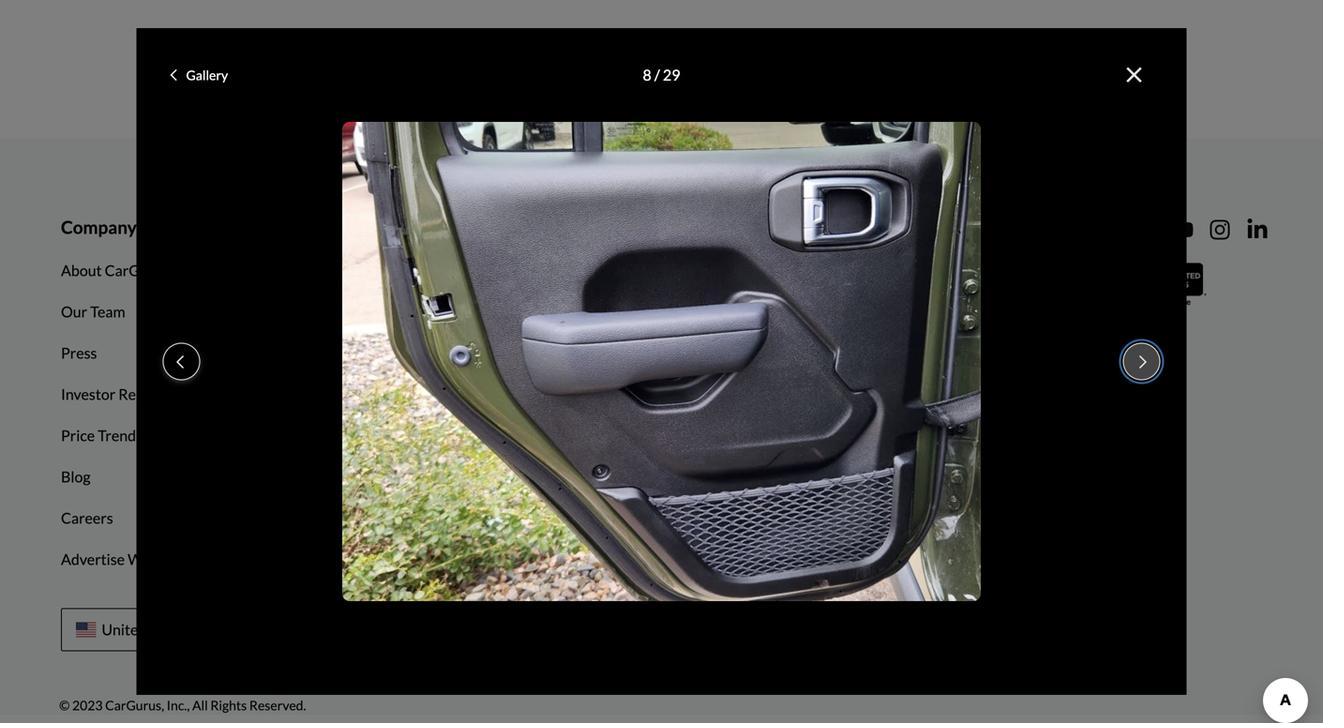 Task type: vqa. For each thing, say whether or not it's contained in the screenshot.
bottom "a"
no



Task type: describe. For each thing, give the bounding box(es) containing it.
next image image
[[1139, 354, 1147, 369]]

investor relations
[[61, 385, 180, 403]]

trends
[[98, 426, 143, 445]]

our
[[61, 303, 87, 321]]

dealer resources
[[315, 261, 431, 280]]

not
[[541, 385, 566, 403]]

security
[[519, 468, 573, 486]]

my privacy rights link
[[505, 333, 651, 374]]

terms for terms of use
[[519, 261, 559, 280]]

click for the bbb business review of this auto listing service in cambridge ma image
[[1119, 261, 1209, 308]]

advertise
[[61, 550, 125, 568]]

terms of use link
[[505, 250, 617, 291]]

contact us link
[[890, 291, 992, 333]]

for
[[315, 216, 342, 238]]

2 help from the top
[[905, 261, 936, 280]]

(en)
[[193, 621, 223, 639]]

29
[[663, 66, 680, 84]]

united
[[102, 621, 147, 639]]

gallery button
[[154, 56, 244, 94]]

policy
[[571, 303, 610, 321]]

terms for terms
[[519, 216, 567, 238]]

investor relations link
[[47, 374, 194, 415]]

rights inside the my privacy rights 'link'
[[595, 344, 637, 362]]

gallery
[[186, 67, 228, 83]]

privacy policy link
[[505, 291, 624, 333]]

careers
[[61, 509, 113, 527]]

contact
[[905, 303, 957, 321]]

2023
[[72, 697, 103, 713]]

1 vertical spatial my
[[654, 385, 675, 403]]

dealer for dealer resources
[[315, 261, 360, 280]]

previous image image
[[176, 354, 184, 369]]

information
[[738, 385, 817, 403]]

dealers
[[346, 216, 407, 238]]

©
[[59, 697, 70, 713]]

states
[[149, 621, 191, 639]]

0 vertical spatial privacy
[[519, 303, 568, 321]]

dealer signup
[[315, 303, 407, 321]]

my inside 'link'
[[519, 344, 540, 362]]

use
[[578, 261, 603, 280]]

do not sell or share my personal information link
[[505, 374, 831, 415]]

interest-based ads link
[[505, 415, 658, 456]]

dealer for dealer signup
[[315, 303, 360, 321]]

blog
[[61, 468, 91, 486]]

privacy policy
[[519, 303, 610, 321]]

1 help from the top
[[905, 216, 942, 238]]

privacy inside 'link'
[[543, 344, 592, 362]]

price trends link
[[47, 415, 157, 456]]

0 vertical spatial cargurus
[[105, 261, 169, 280]]

with
[[128, 550, 161, 568]]

inc.,
[[167, 697, 190, 713]]

do not sell or share my personal information
[[519, 385, 817, 403]]



Task type: locate. For each thing, give the bounding box(es) containing it.
1 vertical spatial help
[[905, 261, 936, 280]]

dealer resources link
[[301, 250, 445, 291]]

dealer
[[315, 261, 360, 280], [315, 303, 360, 321]]

terms up terms of use
[[519, 216, 567, 238]]

rights
[[595, 344, 637, 362], [210, 697, 247, 713]]

cargurus up team
[[105, 261, 169, 280]]

advertise with cargurus link
[[47, 539, 242, 580]]

my privacy rights
[[519, 344, 637, 362]]

price
[[61, 426, 95, 445]]

privacy
[[519, 303, 568, 321], [543, 344, 592, 362]]

investor
[[61, 385, 116, 403]]

help link
[[890, 250, 950, 291]]

1 vertical spatial dealer
[[315, 303, 360, 321]]

close image
[[1127, 63, 1142, 87]]

advertise with cargurus
[[61, 550, 228, 568]]

1 vertical spatial rights
[[210, 697, 247, 713]]

cargurus right with
[[164, 550, 228, 568]]

help up "help" link
[[905, 216, 942, 238]]

chevron left image
[[170, 68, 177, 82]]

my
[[519, 344, 540, 362], [654, 385, 675, 403]]

dealer left signup
[[315, 303, 360, 321]]

privacy down privacy policy link
[[543, 344, 592, 362]]

0 vertical spatial terms
[[519, 216, 567, 238]]

0 horizontal spatial rights
[[210, 697, 247, 713]]

us
[[960, 303, 978, 321]]

help
[[905, 216, 942, 238], [905, 261, 936, 280]]

all
[[192, 697, 208, 713]]

1 vertical spatial cargurus
[[164, 550, 228, 568]]

share
[[613, 385, 651, 403]]

our team
[[61, 303, 125, 321]]

vehicle full photo image
[[342, 122, 981, 601]]

0 horizontal spatial my
[[519, 344, 540, 362]]

1 horizontal spatial rights
[[595, 344, 637, 362]]

2 dealer from the top
[[315, 303, 360, 321]]

8 / 29
[[643, 66, 680, 84]]

for dealers
[[315, 216, 407, 238]]

0 vertical spatial help
[[905, 216, 942, 238]]

1 terms from the top
[[519, 216, 567, 238]]

dealer signup link
[[301, 291, 421, 333]]

terms left of
[[519, 261, 559, 280]]

cargurus,
[[105, 697, 164, 713]]

contact us
[[905, 303, 978, 321]]

reserved.
[[249, 697, 306, 713]]

do
[[519, 385, 538, 403]]

interest-
[[519, 426, 576, 445]]

our team link
[[47, 291, 139, 333]]

resources
[[363, 261, 431, 280]]

careers link
[[47, 498, 127, 539]]

interest-based ads
[[519, 426, 644, 445]]

help up contact
[[905, 261, 936, 280]]

or
[[596, 385, 610, 403]]

united states (en)
[[102, 621, 223, 639]]

1 vertical spatial privacy
[[543, 344, 592, 362]]

© 2023 cargurus, inc., all rights reserved.
[[59, 697, 306, 713]]

my right share
[[654, 385, 675, 403]]

terms inside "link"
[[519, 261, 559, 280]]

terms of use
[[519, 261, 603, 280]]

cargurus
[[105, 261, 169, 280], [164, 550, 228, 568]]

/
[[654, 66, 660, 84]]

ads
[[619, 426, 644, 445]]

1 vertical spatial terms
[[519, 261, 559, 280]]

about
[[61, 261, 102, 280]]

dealer down for
[[315, 261, 360, 280]]

2 terms from the top
[[519, 261, 559, 280]]

1 dealer from the top
[[315, 261, 360, 280]]

about cargurus
[[61, 261, 169, 280]]

8
[[643, 66, 652, 84]]

security link
[[505, 456, 587, 498]]

team
[[90, 303, 125, 321]]

based
[[576, 426, 616, 445]]

my up the do
[[519, 344, 540, 362]]

press
[[61, 344, 97, 362]]

signup
[[363, 303, 407, 321]]

privacy down the terms of use "link"
[[519, 303, 568, 321]]

blog link
[[47, 456, 105, 498]]

press link
[[47, 333, 111, 374]]

of
[[562, 261, 575, 280]]

0 vertical spatial dealer
[[315, 261, 360, 280]]

personal
[[678, 385, 736, 403]]

1 horizontal spatial my
[[654, 385, 675, 403]]

us image
[[76, 622, 96, 637]]

relations
[[118, 385, 180, 403]]

terms
[[519, 216, 567, 238], [519, 261, 559, 280]]

sell
[[569, 385, 593, 403]]

rights up 'or'
[[595, 344, 637, 362]]

about cargurus link
[[47, 250, 183, 291]]

0 vertical spatial rights
[[595, 344, 637, 362]]

rights right all
[[210, 697, 247, 713]]

company
[[61, 216, 137, 238]]

price trends
[[61, 426, 143, 445]]

0 vertical spatial my
[[519, 344, 540, 362]]



